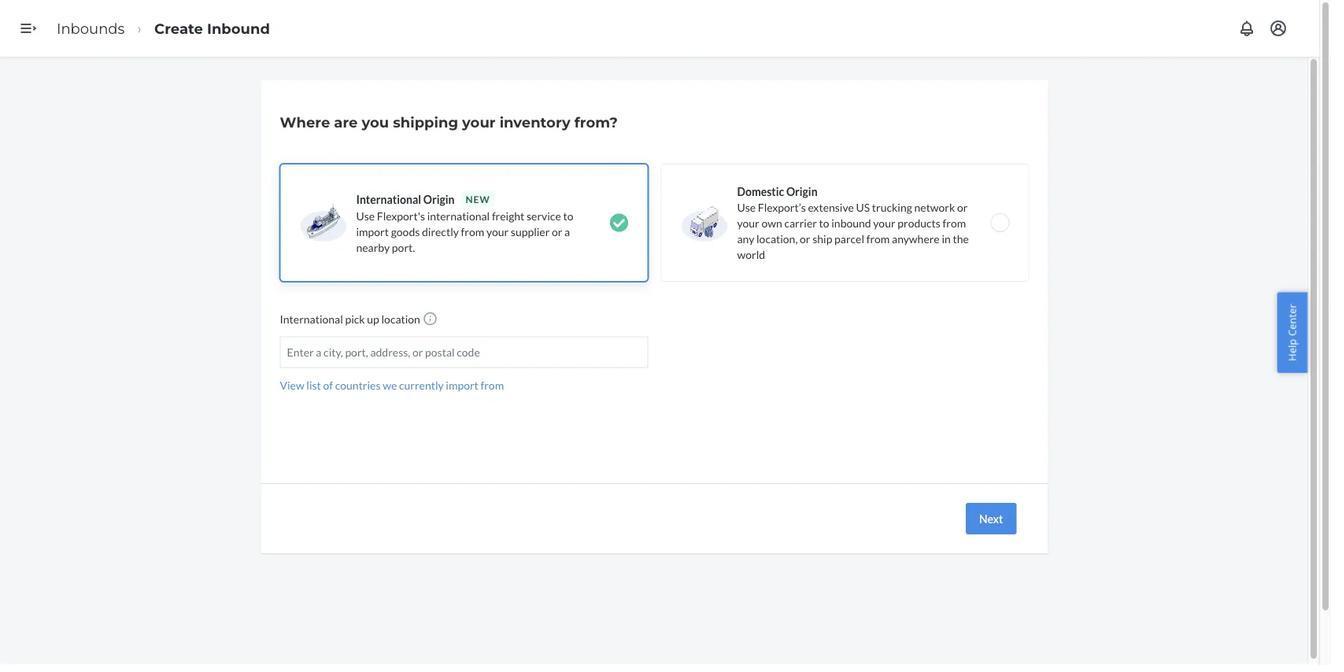 Task type: describe. For each thing, give the bounding box(es) containing it.
next
[[980, 512, 1004, 526]]

create
[[154, 20, 203, 37]]

check circle image
[[610, 213, 629, 232]]

or right network
[[958, 200, 968, 214]]

your inside 'use flexport's international freight service to import goods directly from your supplier or a nearby port.'
[[487, 225, 509, 238]]

inbounds link
[[57, 20, 125, 37]]

extensive
[[808, 200, 854, 214]]

location
[[382, 313, 421, 326]]

pick
[[345, 313, 365, 326]]

to inside domestic origin use flexport's extensive us trucking network or your own carrier to inbound your products from any location, or ship parcel from anywhere in the world
[[820, 216, 830, 230]]

from up the
[[943, 216, 967, 230]]

world
[[738, 248, 766, 261]]

international origin
[[356, 193, 455, 206]]

shipping
[[393, 113, 458, 131]]

location,
[[757, 232, 798, 245]]

city,
[[324, 346, 343, 359]]

port,
[[345, 346, 368, 359]]

breadcrumbs navigation
[[44, 5, 283, 51]]

inbounds
[[57, 20, 125, 37]]

flexport's
[[758, 200, 806, 214]]

view list of countries we currently import from button
[[280, 378, 504, 393]]

enter a city, port, address, or postal code
[[287, 346, 480, 359]]

currently
[[399, 379, 444, 392]]

inbound
[[832, 216, 872, 230]]

parcel
[[835, 232, 865, 245]]

of
[[323, 379, 333, 392]]

ship
[[813, 232, 833, 245]]

in
[[942, 232, 951, 245]]

trucking
[[872, 200, 913, 214]]

view list of countries we currently import from
[[280, 379, 504, 392]]

or inside 'use flexport's international freight service to import goods directly from your supplier or a nearby port.'
[[552, 225, 563, 238]]

countries
[[335, 379, 381, 392]]

where
[[280, 113, 330, 131]]

international pick up location
[[280, 313, 423, 326]]

are
[[334, 113, 358, 131]]

flexport's
[[377, 209, 425, 222]]

carrier
[[785, 216, 817, 230]]

code
[[457, 346, 480, 359]]

1 vertical spatial a
[[316, 346, 322, 359]]

view
[[280, 379, 305, 392]]

open account menu image
[[1270, 19, 1289, 38]]

us
[[856, 200, 870, 214]]

postal
[[425, 346, 455, 359]]

your right shipping
[[462, 113, 496, 131]]

origin for international
[[423, 193, 455, 206]]

use flexport's international freight service to import goods directly from your supplier or a nearby port.
[[356, 209, 574, 254]]

goods
[[391, 225, 420, 238]]

address,
[[371, 346, 411, 359]]

international for international origin
[[356, 193, 421, 206]]

open notifications image
[[1238, 19, 1257, 38]]

your down trucking
[[874, 216, 896, 230]]

you
[[362, 113, 389, 131]]

from inside view list of countries we currently import from button
[[481, 379, 504, 392]]

or left postal
[[413, 346, 423, 359]]

the
[[953, 232, 969, 245]]

origin for domestic
[[787, 185, 818, 198]]

your up any
[[738, 216, 760, 230]]



Task type: locate. For each thing, give the bounding box(es) containing it.
import inside view list of countries we currently import from button
[[446, 379, 479, 392]]

port.
[[392, 241, 415, 254]]

network
[[915, 200, 956, 214]]

use inside 'use flexport's international freight service to import goods directly from your supplier or a nearby port.'
[[356, 209, 375, 222]]

anywhere
[[892, 232, 940, 245]]

1 horizontal spatial import
[[446, 379, 479, 392]]

import down "code" on the left bottom of page
[[446, 379, 479, 392]]

help center
[[1286, 304, 1300, 361]]

use inside domestic origin use flexport's extensive us trucking network or your own carrier to inbound your products from any location, or ship parcel from anywhere in the world
[[738, 200, 756, 214]]

create inbound
[[154, 20, 270, 37]]

1 horizontal spatial a
[[565, 225, 570, 238]]

from?
[[575, 113, 618, 131]]

1 vertical spatial import
[[446, 379, 479, 392]]

next button
[[966, 503, 1017, 535]]

international up enter
[[280, 313, 343, 326]]

or
[[958, 200, 968, 214], [552, 225, 563, 238], [800, 232, 811, 245], [413, 346, 423, 359]]

any
[[738, 232, 755, 245]]

to up the ship
[[820, 216, 830, 230]]

import up nearby at the left of page
[[356, 225, 389, 238]]

from
[[943, 216, 967, 230], [461, 225, 485, 238], [867, 232, 890, 245], [481, 379, 504, 392]]

directly
[[422, 225, 459, 238]]

to inside 'use flexport's international freight service to import goods directly from your supplier or a nearby port.'
[[563, 209, 574, 222]]

to right service
[[563, 209, 574, 222]]

open navigation image
[[19, 19, 38, 38]]

from right currently in the left bottom of the page
[[481, 379, 504, 392]]

inbound
[[207, 20, 270, 37]]

0 horizontal spatial use
[[356, 209, 375, 222]]

or down carrier
[[800, 232, 811, 245]]

own
[[762, 216, 783, 230]]

a right supplier
[[565, 225, 570, 238]]

0 vertical spatial import
[[356, 225, 389, 238]]

a
[[565, 225, 570, 238], [316, 346, 322, 359]]

products
[[898, 216, 941, 230]]

import for from
[[446, 379, 479, 392]]

to
[[563, 209, 574, 222], [820, 216, 830, 230]]

0 vertical spatial international
[[356, 193, 421, 206]]

0 horizontal spatial import
[[356, 225, 389, 238]]

help center button
[[1278, 292, 1308, 373]]

use up nearby at the left of page
[[356, 209, 375, 222]]

0 horizontal spatial a
[[316, 346, 322, 359]]

1 horizontal spatial to
[[820, 216, 830, 230]]

import
[[356, 225, 389, 238], [446, 379, 479, 392]]

center
[[1286, 304, 1300, 336]]

origin up international
[[423, 193, 455, 206]]

international
[[356, 193, 421, 206], [280, 313, 343, 326]]

origin
[[787, 185, 818, 198], [423, 193, 455, 206]]

a left city,
[[316, 346, 322, 359]]

origin up flexport's
[[787, 185, 818, 198]]

international up flexport's
[[356, 193, 421, 206]]

use
[[738, 200, 756, 214], [356, 209, 375, 222]]

inventory
[[500, 113, 571, 131]]

where are you shipping your inventory from?
[[280, 113, 618, 131]]

list
[[307, 379, 321, 392]]

a inside 'use flexport's international freight service to import goods directly from your supplier or a nearby port.'
[[565, 225, 570, 238]]

import for goods
[[356, 225, 389, 238]]

origin inside domestic origin use flexport's extensive us trucking network or your own carrier to inbound your products from any location, or ship parcel from anywhere in the world
[[787, 185, 818, 198]]

use down domestic
[[738, 200, 756, 214]]

1 horizontal spatial use
[[738, 200, 756, 214]]

from right parcel
[[867, 232, 890, 245]]

0 horizontal spatial origin
[[423, 193, 455, 206]]

supplier
[[511, 225, 550, 238]]

1 horizontal spatial international
[[356, 193, 421, 206]]

create inbound link
[[154, 20, 270, 37]]

1 horizontal spatial origin
[[787, 185, 818, 198]]

or down service
[[552, 225, 563, 238]]

help
[[1286, 339, 1300, 361]]

from down international
[[461, 225, 485, 238]]

new
[[466, 193, 491, 205]]

international
[[427, 209, 490, 222]]

freight
[[492, 209, 525, 222]]

up
[[367, 313, 379, 326]]

service
[[527, 209, 561, 222]]

1 vertical spatial international
[[280, 313, 343, 326]]

your
[[462, 113, 496, 131], [738, 216, 760, 230], [874, 216, 896, 230], [487, 225, 509, 238]]

domestic
[[738, 185, 785, 198]]

your down freight
[[487, 225, 509, 238]]

nearby
[[356, 241, 390, 254]]

0 vertical spatial a
[[565, 225, 570, 238]]

enter
[[287, 346, 314, 359]]

international for international pick up location
[[280, 313, 343, 326]]

import inside 'use flexport's international freight service to import goods directly from your supplier or a nearby port.'
[[356, 225, 389, 238]]

domestic origin use flexport's extensive us trucking network or your own carrier to inbound your products from any location, or ship parcel from anywhere in the world
[[738, 185, 969, 261]]

we
[[383, 379, 397, 392]]

from inside 'use flexport's international freight service to import goods directly from your supplier or a nearby port.'
[[461, 225, 485, 238]]

0 horizontal spatial to
[[563, 209, 574, 222]]

0 horizontal spatial international
[[280, 313, 343, 326]]



Task type: vqa. For each thing, say whether or not it's contained in the screenshot.
Other
no



